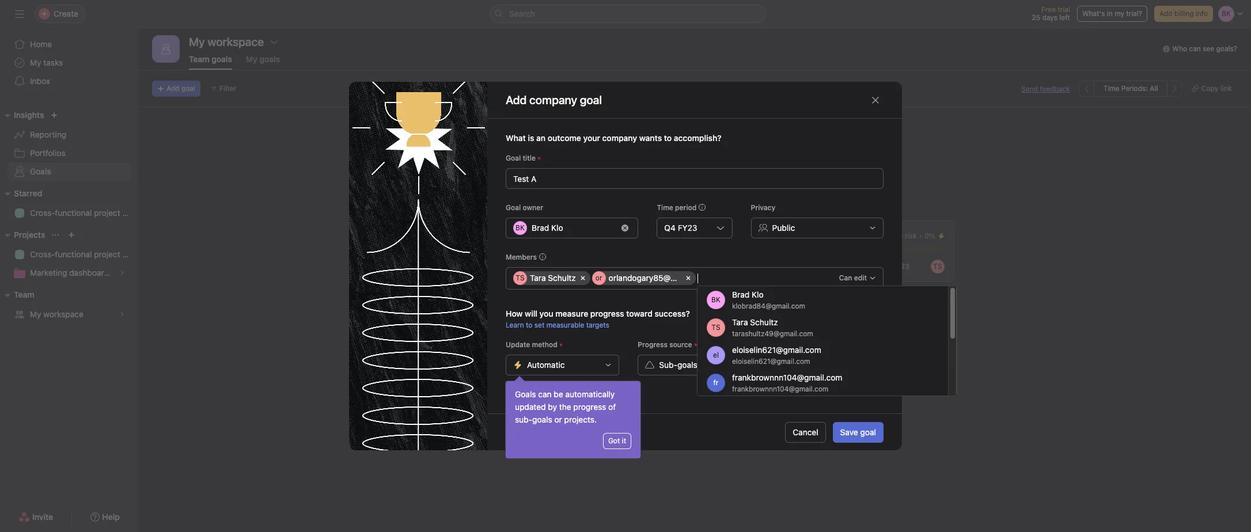 Task type: describe. For each thing, give the bounding box(es) containing it.
insights element
[[0, 105, 138, 183]]

team for team
[[14, 290, 34, 300]]

can for goals can be automatically updated by the progress of sub-goals or projects.
[[538, 389, 552, 399]]

set
[[534, 321, 545, 330]]

cancel button
[[785, 422, 826, 443]]

stay
[[622, 154, 637, 164]]

to accomplish?
[[664, 133, 722, 143]]

measurement
[[770, 340, 816, 349]]

an
[[536, 133, 546, 143]]

risk
[[905, 232, 917, 240]]

got
[[608, 437, 620, 445]]

at risk • 0%
[[896, 232, 936, 240]]

portfolios link
[[7, 144, 131, 162]]

add for add company goal
[[506, 93, 527, 106]]

learn
[[506, 321, 524, 330]]

you
[[540, 309, 553, 319]]

company goal
[[529, 93, 602, 106]]

your inside add company goal dialog
[[583, 133, 600, 143]]

my for my tasks
[[30, 58, 41, 67]]

method
[[532, 340, 558, 349]]

bk
[[516, 224, 525, 232]]

functional inside projects element
[[55, 249, 92, 259]]

team button
[[0, 288, 34, 302]]

automatic
[[527, 360, 565, 370]]

to inside how will you measure progress toward success? learn to set measurable targets
[[526, 321, 533, 330]]

by
[[548, 402, 557, 412]]

1 horizontal spatial to
[[538, 154, 545, 164]]

targets
[[586, 321, 609, 330]]

free trial 25 days left
[[1032, 5, 1070, 22]]

2 cross-functional project plan link from the top
[[7, 245, 138, 264]]

add goal button
[[152, 81, 200, 97]]

none text field inside row
[[697, 271, 706, 285]]

update method
[[506, 340, 558, 349]]

marketing dashboards link
[[7, 264, 131, 282]]

the
[[559, 402, 571, 412]]

0 horizontal spatial company
[[471, 154, 505, 164]]

required image
[[816, 342, 823, 349]]

teams element
[[0, 285, 138, 326]]

marketing dashboards
[[30, 268, 113, 278]]

outcome
[[548, 133, 581, 143]]

my for my workspace
[[30, 309, 41, 319]]

portfolios
[[30, 148, 65, 158]]

ts inside tara schultz cell
[[516, 274, 525, 282]]

my for my goals
[[246, 54, 257, 64]]

add billing info
[[1160, 9, 1208, 18]]

goals link
[[7, 162, 131, 181]]

what's in my trial?
[[1082, 9, 1142, 18]]

edit
[[854, 274, 867, 282]]

public
[[772, 223, 795, 233]]

q4 fy23
[[664, 223, 697, 233]]

Mission title text field
[[429, 117, 486, 143]]

search
[[509, 9, 535, 18]]

who can see goals?
[[1172, 44, 1237, 53]]

save goal button
[[833, 422, 884, 443]]

full
[[748, 154, 759, 164]]

hide sidebar image
[[15, 9, 24, 18]]

learn to set measurable targets link
[[506, 321, 609, 330]]

row inside add company goal dialog
[[513, 271, 834, 288]]

starred button
[[0, 187, 42, 200]]

goals inside "insights" element
[[30, 166, 51, 176]]

edit.
[[805, 154, 821, 164]]

q4
[[664, 223, 676, 233]]

my goals link
[[246, 54, 280, 70]]

work
[[586, 154, 604, 164]]

got it
[[608, 437, 626, 445]]

in
[[1107, 9, 1113, 18]]

goals can be automatically updated by the progress of sub-goals or projects. tooltip
[[506, 378, 641, 459]]

update
[[506, 340, 530, 349]]

q4 fy23 button
[[657, 218, 733, 238]]

free
[[1042, 5, 1056, 14]]

home link
[[7, 35, 131, 54]]

add your company mission to align your work and stay inspired. only members with full access can edit.
[[436, 154, 821, 164]]

add billing info button
[[1154, 6, 1213, 22]]

plan for second "cross-functional project plan" link from the top of the page
[[122, 249, 138, 259]]

25
[[1032, 13, 1041, 22]]

schultz
[[548, 273, 576, 283]]

only
[[674, 154, 691, 164]]

copy
[[1201, 84, 1219, 93]]

required image for sub-goals
[[692, 342, 699, 349]]

can edit
[[839, 274, 867, 282]]

wants
[[639, 133, 662, 143]]

company inside add company goal dialog
[[602, 133, 637, 143]]

period
[[675, 203, 697, 212]]

my workspace link
[[7, 305, 131, 324]]

my tasks
[[30, 58, 63, 67]]

goal for goal title
[[506, 154, 521, 162]]

my workspace
[[30, 309, 83, 319]]

progress inside goals can be automatically updated by the progress of sub-goals or projects.
[[573, 402, 606, 412]]

plan for "cross-functional project plan" link in "starred" element
[[122, 208, 138, 218]]

cross-functional project plan link inside "starred" element
[[7, 204, 138, 222]]

required image for automatic
[[558, 342, 564, 349]]

insights button
[[0, 108, 44, 122]]

source
[[670, 340, 692, 349]]

insights
[[14, 110, 44, 120]]

cancel
[[793, 427, 818, 437]]

progress source
[[638, 340, 692, 349]]

my tasks link
[[7, 54, 131, 72]]

add for add goal
[[166, 84, 179, 93]]

billing
[[1175, 9, 1194, 18]]

my
[[1115, 9, 1124, 18]]

projects.
[[564, 415, 597, 425]]

members
[[693, 154, 728, 164]]

•
[[919, 232, 922, 240]]

marketing
[[30, 268, 67, 278]]

goals inside goals can be automatically updated by the progress of sub-goals or projects.
[[515, 389, 536, 399]]

close this dialog image
[[871, 95, 880, 105]]

can edit button
[[834, 270, 881, 286]]

at
[[896, 232, 903, 240]]



Task type: vqa. For each thing, say whether or not it's contained in the screenshot.
method
yes



Task type: locate. For each thing, give the bounding box(es) containing it.
with
[[730, 154, 746, 164]]

0 vertical spatial to
[[538, 154, 545, 164]]

and
[[606, 154, 620, 164]]

goal right save
[[860, 427, 876, 437]]

1 vertical spatial cross-functional project plan link
[[7, 245, 138, 264]]

can inside goals can be automatically updated by the progress of sub-goals or projects.
[[538, 389, 552, 399]]

or inside goals can be automatically updated by the progress of sub-goals or projects.
[[554, 415, 562, 425]]

goals up 'updated'
[[515, 389, 536, 399]]

how will you measure progress toward success? learn to set measurable targets
[[506, 309, 690, 330]]

1 vertical spatial progress
[[573, 402, 606, 412]]

brad
[[532, 223, 549, 233]]

functional down goals link
[[55, 208, 92, 218]]

0 vertical spatial project
[[94, 208, 120, 218]]

0 vertical spatial can
[[1189, 44, 1201, 53]]

plan
[[122, 208, 138, 218], [122, 249, 138, 259]]

2 vertical spatial can
[[538, 389, 552, 399]]

mission
[[507, 154, 536, 164]]

0 horizontal spatial required image
[[536, 155, 543, 162]]

my left tasks
[[30, 58, 41, 67]]

team goals
[[189, 54, 232, 64]]

1 horizontal spatial team
[[189, 54, 209, 64]]

Enter goal name text field
[[506, 168, 884, 189]]

goals inside my goals link
[[260, 54, 280, 64]]

starred element
[[0, 183, 138, 225]]

feedback
[[1040, 84, 1070, 93]]

dashboards
[[69, 268, 113, 278]]

company up and on the top left
[[602, 133, 637, 143]]

inspired.
[[640, 154, 672, 164]]

global element
[[0, 28, 138, 97]]

public button
[[751, 218, 884, 238]]

team inside team goals link
[[189, 54, 209, 64]]

cross-
[[30, 208, 55, 218], [30, 249, 55, 259]]

toward success?
[[626, 309, 690, 319]]

automatically
[[565, 389, 615, 399]]

my
[[246, 54, 257, 64], [30, 58, 41, 67], [30, 309, 41, 319]]

row
[[513, 271, 834, 288]]

project inside "starred" element
[[94, 208, 120, 218]]

can
[[839, 274, 852, 282]]

2 project from the top
[[94, 249, 120, 259]]

goal for add goal
[[181, 84, 195, 93]]

goal inside dialog
[[860, 427, 876, 437]]

invite
[[32, 512, 53, 522]]

0 vertical spatial ts
[[933, 262, 942, 271]]

fy23
[[678, 223, 697, 233]]

2 horizontal spatial goals
[[515, 389, 536, 399]]

ts
[[933, 262, 942, 271], [516, 274, 525, 282]]

search list box
[[490, 5, 766, 23]]

your up work
[[583, 133, 600, 143]]

goals up pt. i
[[436, 194, 471, 210]]

invite button
[[11, 507, 61, 528]]

ts button
[[931, 260, 945, 274]]

1 horizontal spatial goal
[[860, 427, 876, 437]]

title
[[523, 154, 536, 162]]

0 vertical spatial company
[[602, 133, 637, 143]]

project down goals link
[[94, 208, 120, 218]]

add company goal dialog
[[349, 82, 902, 450]]

ts inside button
[[933, 262, 942, 271]]

2 horizontal spatial can
[[1189, 44, 1201, 53]]

0 vertical spatial cross-
[[30, 208, 55, 218]]

1 vertical spatial or
[[554, 415, 562, 425]]

2 cross-functional project plan from the top
[[30, 249, 138, 259]]

2 vertical spatial goals
[[515, 389, 536, 399]]

search button
[[490, 5, 766, 23]]

0 vertical spatial goals
[[30, 166, 51, 176]]

my goals
[[246, 54, 280, 64]]

0 vertical spatial functional
[[55, 208, 92, 218]]

0 vertical spatial goal
[[506, 154, 521, 162]]

1 cross-functional project plan from the top
[[30, 208, 138, 218]]

cross- inside "starred" element
[[30, 208, 55, 218]]

or down by
[[554, 415, 562, 425]]

cross-functional project plan down goals link
[[30, 208, 138, 218]]

goals inside sub-goals dropdown button
[[677, 360, 697, 370]]

tara schultz cell
[[513, 271, 590, 285]]

cross- down starred
[[30, 208, 55, 218]]

can for who can see goals?
[[1189, 44, 1201, 53]]

1 vertical spatial cross-
[[30, 249, 55, 259]]

cross-functional project plan link down goals link
[[7, 204, 138, 222]]

trial?
[[1126, 9, 1142, 18]]

goals inside goals can be automatically updated by the progress of sub-goals or projects.
[[532, 415, 552, 425]]

sub-goals
[[659, 360, 697, 370]]

add for add billing info
[[1160, 9, 1173, 18]]

1 vertical spatial company
[[471, 154, 505, 164]]

2 plan from the top
[[122, 249, 138, 259]]

1 vertical spatial goal
[[506, 203, 521, 212]]

time period
[[657, 203, 697, 212]]

goal
[[181, 84, 195, 93], [860, 427, 876, 437]]

cross-functional project plan up dashboards
[[30, 249, 138, 259]]

goals for my goals
[[260, 54, 280, 64]]

project up dashboards
[[94, 249, 120, 259]]

1 plan from the top
[[122, 208, 138, 218]]

plan inside "starred" element
[[122, 208, 138, 218]]

goals for team goals
[[212, 54, 232, 64]]

1 vertical spatial can
[[789, 154, 803, 164]]

required image left align
[[536, 155, 543, 162]]

team inside team dropdown button
[[14, 290, 34, 300]]

cross- up marketing
[[30, 249, 55, 259]]

projects element
[[0, 225, 138, 285]]

measurable
[[547, 321, 584, 330]]

copy link button
[[1187, 81, 1237, 97]]

functional inside "starred" element
[[55, 208, 92, 218]]

add inside add goal button
[[166, 84, 179, 93]]

2 functional from the top
[[55, 249, 92, 259]]

progress inside how will you measure progress toward success? learn to set measurable targets
[[590, 309, 624, 319]]

0 horizontal spatial to
[[526, 321, 533, 330]]

1 vertical spatial goal
[[860, 427, 876, 437]]

1 horizontal spatial can
[[789, 154, 803, 164]]

1 horizontal spatial or
[[596, 274, 602, 282]]

1 horizontal spatial ts
[[933, 262, 942, 271]]

can
[[1189, 44, 1201, 53], [789, 154, 803, 164], [538, 389, 552, 399]]

add for add your company mission to align your work and stay inspired. only members with full access can edit.
[[436, 154, 450, 164]]

0 vertical spatial cross-functional project plan link
[[7, 204, 138, 222]]

your down mission title text field
[[453, 154, 469, 164]]

2 cross- from the top
[[30, 249, 55, 259]]

1 vertical spatial cross-functional project plan
[[30, 249, 138, 259]]

0 horizontal spatial ts
[[516, 274, 525, 282]]

goals inside team goals link
[[212, 54, 232, 64]]

will
[[525, 309, 537, 319]]

goals down portfolios
[[30, 166, 51, 176]]

1 vertical spatial plan
[[122, 249, 138, 259]]

row containing tara schultz
[[513, 271, 834, 288]]

home
[[30, 39, 52, 49]]

progress down automatically
[[573, 402, 606, 412]]

remove image
[[622, 225, 629, 232]]

my down my workspace
[[246, 54, 257, 64]]

1 vertical spatial ts
[[516, 274, 525, 282]]

progress up targets
[[590, 309, 624, 319]]

it
[[622, 437, 626, 445]]

inbox link
[[7, 72, 131, 90]]

send
[[1021, 84, 1038, 93]]

can left edit.
[[789, 154, 803, 164]]

members
[[506, 253, 537, 262]]

tasks
[[43, 58, 63, 67]]

to left the set
[[526, 321, 533, 330]]

add
[[1160, 9, 1173, 18], [166, 84, 179, 93], [506, 93, 527, 106], [436, 154, 450, 164]]

sub-
[[515, 415, 532, 425]]

can left see
[[1189, 44, 1201, 53]]

1 project from the top
[[94, 208, 120, 218]]

goals
[[212, 54, 232, 64], [260, 54, 280, 64], [677, 360, 697, 370], [532, 415, 552, 425]]

ts down 0%
[[933, 262, 942, 271]]

my down team dropdown button
[[30, 309, 41, 319]]

1 cross-functional project plan link from the top
[[7, 204, 138, 222]]

ts left tara
[[516, 274, 525, 282]]

progress
[[590, 309, 624, 319], [573, 402, 606, 412]]

add inside add billing info button
[[1160, 9, 1173, 18]]

is
[[528, 133, 534, 143]]

to right title
[[538, 154, 545, 164]]

access
[[761, 154, 787, 164]]

1 cross- from the top
[[30, 208, 55, 218]]

can left be
[[538, 389, 552, 399]]

projects button
[[0, 228, 45, 242]]

company left goal title
[[471, 154, 505, 164]]

link
[[1221, 84, 1232, 93]]

or right schultz
[[596, 274, 602, 282]]

how
[[506, 309, 523, 319]]

0 horizontal spatial goal
[[181, 84, 195, 93]]

send feedback link
[[1021, 84, 1070, 94]]

1 functional from the top
[[55, 208, 92, 218]]

i
[[458, 231, 460, 241]]

or
[[596, 274, 602, 282], [554, 415, 562, 425]]

info
[[1196, 9, 1208, 18]]

required image
[[536, 155, 543, 162], [558, 342, 564, 349], [692, 342, 699, 349]]

goal owner
[[506, 203, 543, 212]]

0 vertical spatial plan
[[122, 208, 138, 218]]

goal title
[[506, 154, 536, 162]]

1 horizontal spatial company
[[602, 133, 637, 143]]

None text field
[[697, 271, 706, 285]]

what's in my trial? button
[[1077, 6, 1148, 22]]

0 horizontal spatial team
[[14, 290, 34, 300]]

1 goal from the top
[[506, 154, 521, 162]]

goals?
[[1216, 44, 1237, 53]]

goals can be automatically updated by the progress of sub-goals or projects.
[[515, 389, 616, 425]]

progress
[[638, 340, 668, 349]]

sub-goals button
[[638, 355, 752, 376]]

days
[[1042, 13, 1058, 22]]

0 vertical spatial cross-functional project plan
[[30, 208, 138, 218]]

privacy
[[751, 203, 776, 212]]

goal left owner
[[506, 203, 521, 212]]

starred
[[14, 188, 42, 198]]

functional up marketing dashboards
[[55, 249, 92, 259]]

cross-functional project plan inside projects element
[[30, 249, 138, 259]]

1 horizontal spatial goals
[[436, 194, 471, 210]]

1 vertical spatial to
[[526, 321, 533, 330]]

goal for save goal
[[860, 427, 876, 437]]

save
[[840, 427, 858, 437]]

required image up sub-goals dropdown button
[[692, 342, 699, 349]]

orlandogary85@gmail.com cell
[[592, 271, 709, 285]]

time
[[657, 203, 673, 212]]

0 horizontal spatial or
[[554, 415, 562, 425]]

goals for sub-goals
[[677, 360, 697, 370]]

goal down team goals link
[[181, 84, 195, 93]]

my inside global element
[[30, 58, 41, 67]]

cross-functional project plan link up marketing dashboards
[[7, 245, 138, 264]]

sub-
[[659, 360, 677, 370]]

cross- inside projects element
[[30, 249, 55, 259]]

required image down learn to set measurable targets link
[[558, 342, 564, 349]]

1 vertical spatial project
[[94, 249, 120, 259]]

my inside teams element
[[30, 309, 41, 319]]

0 vertical spatial team
[[189, 54, 209, 64]]

0 horizontal spatial can
[[538, 389, 552, 399]]

1 vertical spatial goals
[[436, 194, 471, 210]]

your right align
[[567, 154, 584, 164]]

got it button
[[603, 433, 631, 449]]

goal left title
[[506, 154, 521, 162]]

1 vertical spatial team
[[14, 290, 34, 300]]

measure
[[555, 309, 588, 319]]

reporting link
[[7, 126, 131, 144]]

reporting
[[30, 130, 66, 139]]

0 horizontal spatial goals
[[30, 166, 51, 176]]

klo
[[551, 223, 563, 233]]

plan inside projects element
[[122, 249, 138, 259]]

add inside add company goal dialog
[[506, 93, 527, 106]]

team down marketing
[[14, 290, 34, 300]]

0 vertical spatial or
[[596, 274, 602, 282]]

0 vertical spatial goal
[[181, 84, 195, 93]]

1 vertical spatial functional
[[55, 249, 92, 259]]

team down my workspace
[[189, 54, 209, 64]]

goal for goal owner
[[506, 203, 521, 212]]

functional
[[55, 208, 92, 218], [55, 249, 92, 259]]

1 horizontal spatial required image
[[558, 342, 564, 349]]

or inside cell
[[596, 274, 602, 282]]

brad klo
[[532, 223, 563, 233]]

2 goal from the top
[[506, 203, 521, 212]]

what's
[[1082, 9, 1105, 18]]

0 vertical spatial progress
[[590, 309, 624, 319]]

cross-functional project plan inside "starred" element
[[30, 208, 138, 218]]

2 horizontal spatial required image
[[692, 342, 699, 349]]

team
[[189, 54, 209, 64], [14, 290, 34, 300]]

team for team goals
[[189, 54, 209, 64]]

send feedback
[[1021, 84, 1070, 93]]



